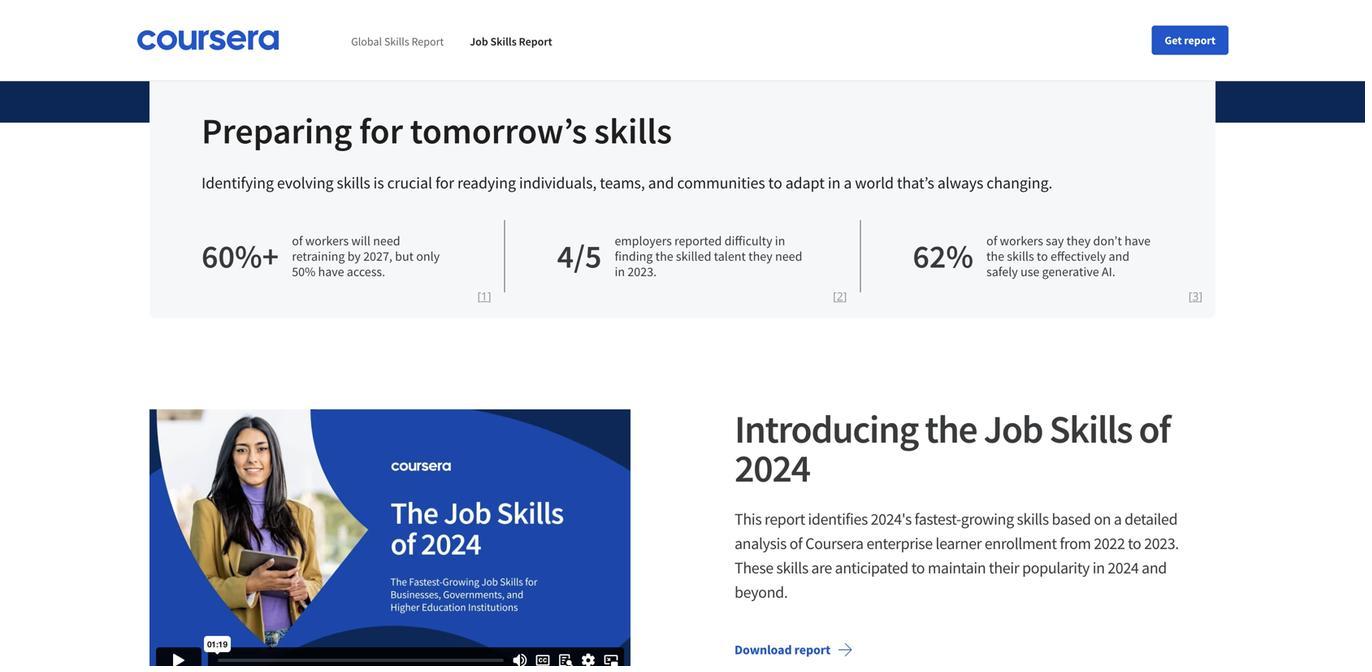 Task type: describe. For each thing, give the bounding box(es) containing it.
this report identifies 2024's fastest-growing skills based on a detailed analysis of coursera enterprise learner enrollment from 2022 to 2023. these skills are anticipated to maintain their popularity in 2024 and beyond.
[[735, 509, 1179, 603]]

report for get
[[1184, 33, 1216, 48]]

individuals,
[[519, 173, 597, 193]]

but
[[395, 248, 414, 265]]

of inside of workers say they don't have the skills to effectively and safely use generative ai.
[[987, 233, 998, 249]]

use
[[1021, 264, 1040, 280]]

skills for job
[[491, 34, 517, 49]]

ai.
[[1102, 264, 1116, 280]]

have inside of workers will need retraining by 2027, but only 50% have access.
[[318, 264, 344, 280]]

effectively
[[1051, 248, 1106, 265]]

communities
[[677, 173, 765, 193]]

fastest-
[[915, 509, 961, 530]]

2027,
[[363, 248, 393, 265]]

are
[[812, 558, 832, 578]]

in right adapt
[[828, 173, 841, 193]]

maintain
[[928, 558, 986, 578]]

3
[[1193, 289, 1199, 304]]

readying
[[458, 173, 516, 193]]

only
[[416, 248, 440, 265]]

download
[[735, 642, 792, 658]]

global skills report
[[351, 34, 444, 49]]

2024 inside introducing the job skills of 2024
[[735, 444, 810, 493]]

their
[[989, 558, 1020, 578]]

2022
[[1094, 534, 1125, 554]]

world
[[855, 173, 894, 193]]

job inside introducing the job skills of 2024
[[984, 405, 1043, 454]]

0 vertical spatial job
[[470, 34, 488, 49]]

anticipated
[[835, 558, 909, 578]]

skills up the enrollment
[[1017, 509, 1049, 530]]

generative
[[1042, 264, 1100, 280]]

of inside introducing the job skills of 2024
[[1139, 405, 1170, 454]]

employers
[[615, 233, 672, 249]]

2023. inside employers reported difficulty in finding the skilled talent they need in 2023.
[[628, 264, 657, 280]]

reported
[[675, 233, 722, 249]]

report for download
[[795, 642, 831, 658]]

2024 inside this report identifies 2024's fastest-growing skills based on a detailed analysis of coursera enterprise learner enrollment from 2022 to 2023. these skills are anticipated to maintain their popularity in 2024 and beyond.
[[1108, 558, 1139, 578]]

global
[[351, 34, 382, 49]]

skills for global
[[384, 34, 409, 49]]

[ 3 ]
[[1189, 289, 1203, 304]]

] for 4/5
[[843, 289, 847, 304]]

global skills report link
[[351, 34, 444, 49]]

the inside introducing the job skills of 2024
[[925, 405, 977, 454]]

skills left is
[[337, 173, 370, 193]]

need inside employers reported difficulty in finding the skilled talent they need in 2023.
[[775, 248, 803, 265]]

[ 2 ]
[[833, 289, 847, 304]]

that's
[[897, 173, 935, 193]]

2024's
[[871, 509, 912, 530]]

4/5
[[557, 236, 602, 277]]

a inside this report identifies 2024's fastest-growing skills based on a detailed analysis of coursera enterprise learner enrollment from 2022 to 2023. these skills are anticipated to maintain their popularity in 2024 and beyond.
[[1114, 509, 1122, 530]]

skills inside introducing the job skills of 2024
[[1050, 405, 1132, 454]]

retraining
[[292, 248, 345, 265]]

[ for 60%+
[[477, 289, 481, 304]]

the inside employers reported difficulty in finding the skilled talent they need in 2023.
[[656, 248, 674, 265]]

skills up the identifying evolving skills is crucial for readying individuals, teams, and communities to adapt in a world that's always changing.
[[594, 108, 672, 153]]

identifying
[[202, 173, 274, 193]]

get report button
[[1152, 26, 1229, 55]]

crucial
[[387, 173, 432, 193]]

] for 60%+
[[488, 289, 491, 304]]

to left adapt
[[769, 173, 782, 193]]

analysis
[[735, 534, 787, 554]]

enrollment
[[985, 534, 1057, 554]]

by
[[348, 248, 361, 265]]

always
[[938, 173, 984, 193]]

teams,
[[600, 173, 645, 193]]

to inside of workers say they don't have the skills to effectively and safely use generative ai.
[[1037, 248, 1048, 265]]

of inside this report identifies 2024's fastest-growing skills based on a detailed analysis of coursera enterprise learner enrollment from 2022 to 2023. these skills are anticipated to maintain their popularity in 2024 and beyond.
[[790, 534, 803, 554]]

enterprise
[[867, 534, 933, 554]]

identifying evolving skills is crucial for readying individuals, teams, and communities to adapt in a world that's always changing.
[[202, 173, 1053, 193]]

say
[[1046, 233, 1064, 249]]

adapt
[[786, 173, 825, 193]]

introducing
[[735, 405, 919, 454]]

report for global skills report
[[412, 34, 444, 49]]

coursera logo image
[[137, 30, 280, 50]]

in down employers
[[615, 264, 625, 280]]

0 horizontal spatial and
[[648, 173, 674, 193]]

introducing the job skills of 2024
[[735, 405, 1170, 493]]

in inside this report identifies 2024's fastest-growing skills based on a detailed analysis of coursera enterprise learner enrollment from 2022 to 2023. these skills are anticipated to maintain their popularity in 2024 and beyond.
[[1093, 558, 1105, 578]]

preparing for tomorrow's skills
[[202, 108, 672, 153]]

of workers say they don't have the skills to effectively and safely use generative ai.
[[987, 233, 1151, 280]]

tomorrow's
[[410, 108, 587, 153]]

employers reported difficulty in finding the skilled talent they need in 2023.
[[615, 233, 803, 280]]

is
[[373, 173, 384, 193]]

[ for 4/5
[[833, 289, 837, 304]]

identifies
[[808, 509, 868, 530]]

preparing
[[202, 108, 352, 153]]

2023. inside this report identifies 2024's fastest-growing skills based on a detailed analysis of coursera enterprise learner enrollment from 2022 to 2023. these skills are anticipated to maintain their popularity in 2024 and beyond.
[[1145, 534, 1179, 554]]

the inside of workers say they don't have the skills to effectively and safely use generative ai.
[[987, 248, 1005, 265]]



Task type: locate. For each thing, give the bounding box(es) containing it.
1 horizontal spatial 2023.
[[1145, 534, 1179, 554]]

0 horizontal spatial 2023.
[[628, 264, 657, 280]]

they right talent on the top right of page
[[749, 248, 773, 265]]

1 horizontal spatial job
[[984, 405, 1043, 454]]

2024
[[735, 444, 810, 493], [1108, 558, 1139, 578]]

2023. down detailed
[[1145, 534, 1179, 554]]

1 workers from the left
[[305, 233, 349, 249]]

1 vertical spatial and
[[1109, 248, 1130, 265]]

the
[[656, 248, 674, 265], [987, 248, 1005, 265], [925, 405, 977, 454]]

download report link
[[722, 631, 867, 667]]

0 horizontal spatial workers
[[305, 233, 349, 249]]

a left world on the right
[[844, 173, 852, 193]]

and right teams,
[[648, 173, 674, 193]]

] for 62%
[[1199, 289, 1203, 304]]

of inside of workers will need retraining by 2027, but only 50% have access.
[[292, 233, 303, 249]]

0 vertical spatial report
[[1184, 33, 1216, 48]]

to
[[769, 173, 782, 193], [1037, 248, 1048, 265], [1128, 534, 1142, 554], [912, 558, 925, 578]]

0 vertical spatial a
[[844, 173, 852, 193]]

0 vertical spatial 2023.
[[628, 264, 657, 280]]

skills
[[384, 34, 409, 49], [491, 34, 517, 49], [1050, 405, 1132, 454]]

0 horizontal spatial the
[[656, 248, 674, 265]]

0 horizontal spatial [
[[477, 289, 481, 304]]

1 horizontal spatial report
[[519, 34, 552, 49]]

for
[[359, 108, 403, 153], [436, 173, 454, 193]]

a
[[844, 173, 852, 193], [1114, 509, 1122, 530]]

[
[[477, 289, 481, 304], [833, 289, 837, 304], [1189, 289, 1193, 304]]

popularity
[[1022, 558, 1090, 578]]

0 horizontal spatial need
[[373, 233, 400, 249]]

2 [ from the left
[[833, 289, 837, 304]]

0 horizontal spatial report
[[412, 34, 444, 49]]

from
[[1060, 534, 1091, 554]]

have inside of workers say they don't have the skills to effectively and safely use generative ai.
[[1125, 233, 1151, 249]]

workers inside of workers say they don't have the skills to effectively and safely use generative ai.
[[1000, 233, 1044, 249]]

skilled
[[676, 248, 712, 265]]

will
[[351, 233, 371, 249]]

report right download
[[795, 642, 831, 658]]

report for job skills report
[[519, 34, 552, 49]]

and right effectively
[[1109, 248, 1130, 265]]

detailed
[[1125, 509, 1178, 530]]

for up is
[[359, 108, 403, 153]]

in down 2022
[[1093, 558, 1105, 578]]

to right 2022
[[1128, 534, 1142, 554]]

1 vertical spatial 2023.
[[1145, 534, 1179, 554]]

2 ] from the left
[[843, 289, 847, 304]]

job skills report link
[[470, 34, 552, 49]]

1 report from the left
[[412, 34, 444, 49]]

1 vertical spatial job
[[984, 405, 1043, 454]]

and
[[648, 173, 674, 193], [1109, 248, 1130, 265], [1142, 558, 1167, 578]]

2 horizontal spatial the
[[987, 248, 1005, 265]]

don't
[[1094, 233, 1122, 249]]

2024 down 2022
[[1108, 558, 1139, 578]]

0 horizontal spatial job
[[470, 34, 488, 49]]

2023.
[[628, 264, 657, 280], [1145, 534, 1179, 554]]

on
[[1094, 509, 1111, 530]]

2 horizontal spatial and
[[1142, 558, 1167, 578]]

0 vertical spatial 2024
[[735, 444, 810, 493]]

1 horizontal spatial for
[[436, 173, 454, 193]]

skills inside of workers say they don't have the skills to effectively and safely use generative ai.
[[1007, 248, 1034, 265]]

skills left are
[[777, 558, 809, 578]]

workers
[[305, 233, 349, 249], [1000, 233, 1044, 249]]

workers inside of workers will need retraining by 2027, but only 50% have access.
[[305, 233, 349, 249]]

1 horizontal spatial have
[[1125, 233, 1151, 249]]

finding
[[615, 248, 653, 265]]

62%
[[913, 236, 974, 277]]

3 ] from the left
[[1199, 289, 1203, 304]]

2 horizontal spatial ]
[[1199, 289, 1203, 304]]

0 vertical spatial for
[[359, 108, 403, 153]]

2 horizontal spatial [
[[1189, 289, 1193, 304]]

learner
[[936, 534, 982, 554]]

this
[[735, 509, 762, 530]]

changing.
[[987, 173, 1053, 193]]

0 horizontal spatial a
[[844, 173, 852, 193]]

have
[[1125, 233, 1151, 249], [318, 264, 344, 280]]

0 horizontal spatial skills
[[384, 34, 409, 49]]

1
[[481, 289, 488, 304]]

in right the difficulty
[[775, 233, 786, 249]]

50%
[[292, 264, 316, 280]]

based
[[1052, 509, 1091, 530]]

[ for 62%
[[1189, 289, 1193, 304]]

1 vertical spatial a
[[1114, 509, 1122, 530]]

workers up 'use'
[[1000, 233, 1044, 249]]

to down the enterprise
[[912, 558, 925, 578]]

need right 'will'
[[373, 233, 400, 249]]

1 horizontal spatial the
[[925, 405, 977, 454]]

2023. down employers
[[628, 264, 657, 280]]

safely
[[987, 264, 1018, 280]]

1 horizontal spatial ]
[[843, 289, 847, 304]]

job skills report
[[470, 34, 552, 49]]

and inside of workers say they don't have the skills to effectively and safely use generative ai.
[[1109, 248, 1130, 265]]

2 vertical spatial report
[[795, 642, 831, 658]]

report
[[1184, 33, 1216, 48], [765, 509, 805, 530], [795, 642, 831, 658]]

skills
[[594, 108, 672, 153], [337, 173, 370, 193], [1007, 248, 1034, 265], [1017, 509, 1049, 530], [777, 558, 809, 578]]

1 vertical spatial report
[[765, 509, 805, 530]]

a right on
[[1114, 509, 1122, 530]]

1 horizontal spatial they
[[1067, 233, 1091, 249]]

need
[[373, 233, 400, 249], [775, 248, 803, 265]]

report up analysis
[[765, 509, 805, 530]]

1 horizontal spatial skills
[[491, 34, 517, 49]]

and inside this report identifies 2024's fastest-growing skills based on a detailed analysis of coursera enterprise learner enrollment from 2022 to 2023. these skills are anticipated to maintain their popularity in 2024 and beyond.
[[1142, 558, 1167, 578]]

1 vertical spatial have
[[318, 264, 344, 280]]

get
[[1165, 33, 1182, 48]]

job
[[470, 34, 488, 49], [984, 405, 1043, 454]]

in
[[828, 173, 841, 193], [775, 233, 786, 249], [615, 264, 625, 280], [1093, 558, 1105, 578]]

they right say
[[1067, 233, 1091, 249]]

access.
[[347, 264, 385, 280]]

to left effectively
[[1037, 248, 1048, 265]]

report
[[412, 34, 444, 49], [519, 34, 552, 49]]

they
[[1067, 233, 1091, 249], [749, 248, 773, 265]]

0 horizontal spatial have
[[318, 264, 344, 280]]

0 horizontal spatial 2024
[[735, 444, 810, 493]]

0 horizontal spatial for
[[359, 108, 403, 153]]

report for this
[[765, 509, 805, 530]]

0 horizontal spatial they
[[749, 248, 773, 265]]

0 vertical spatial and
[[648, 173, 674, 193]]

growing
[[961, 509, 1014, 530]]

evolving
[[277, 173, 334, 193]]

1 vertical spatial for
[[436, 173, 454, 193]]

coursera
[[806, 534, 864, 554]]

they inside employers reported difficulty in finding the skilled talent they need in 2023.
[[749, 248, 773, 265]]

1 ] from the left
[[488, 289, 491, 304]]

2 workers from the left
[[1000, 233, 1044, 249]]

2 horizontal spatial skills
[[1050, 405, 1132, 454]]

2 vertical spatial and
[[1142, 558, 1167, 578]]

1 horizontal spatial 2024
[[1108, 558, 1139, 578]]

1 horizontal spatial need
[[775, 248, 803, 265]]

workers for 62%
[[1000, 233, 1044, 249]]

download report
[[735, 642, 831, 658]]

1 horizontal spatial a
[[1114, 509, 1122, 530]]

of workers will need retraining by 2027, but only 50% have access.
[[292, 233, 440, 280]]

these
[[735, 558, 774, 578]]

report inside button
[[1184, 33, 1216, 48]]

need inside of workers will need retraining by 2027, but only 50% have access.
[[373, 233, 400, 249]]

workers for 60%+
[[305, 233, 349, 249]]

0 horizontal spatial ]
[[488, 289, 491, 304]]

2024 up this
[[735, 444, 810, 493]]

have right don't
[[1125, 233, 1151, 249]]

beyond.
[[735, 582, 788, 603]]

1 horizontal spatial and
[[1109, 248, 1130, 265]]

get report
[[1165, 33, 1216, 48]]

for right the crucial
[[436, 173, 454, 193]]

[ 1 ]
[[477, 289, 491, 304]]

3 [ from the left
[[1189, 289, 1193, 304]]

1 horizontal spatial workers
[[1000, 233, 1044, 249]]

60%+
[[202, 236, 279, 277]]

]
[[488, 289, 491, 304], [843, 289, 847, 304], [1199, 289, 1203, 304]]

they inside of workers say they don't have the skills to effectively and safely use generative ai.
[[1067, 233, 1091, 249]]

report inside this report identifies 2024's fastest-growing skills based on a detailed analysis of coursera enterprise learner enrollment from 2022 to 2023. these skills are anticipated to maintain their popularity in 2024 and beyond.
[[765, 509, 805, 530]]

1 vertical spatial 2024
[[1108, 558, 1139, 578]]

report right get
[[1184, 33, 1216, 48]]

0 vertical spatial have
[[1125, 233, 1151, 249]]

1 [ from the left
[[477, 289, 481, 304]]

and down detailed
[[1142, 558, 1167, 578]]

have right 50%
[[318, 264, 344, 280]]

workers left 'will'
[[305, 233, 349, 249]]

talent
[[714, 248, 746, 265]]

skills left say
[[1007, 248, 1034, 265]]

2
[[837, 289, 843, 304]]

2 report from the left
[[519, 34, 552, 49]]

need right the difficulty
[[775, 248, 803, 265]]

1 horizontal spatial [
[[833, 289, 837, 304]]

difficulty
[[725, 233, 773, 249]]



Task type: vqa. For each thing, say whether or not it's contained in the screenshot.
Modules "link"
no



